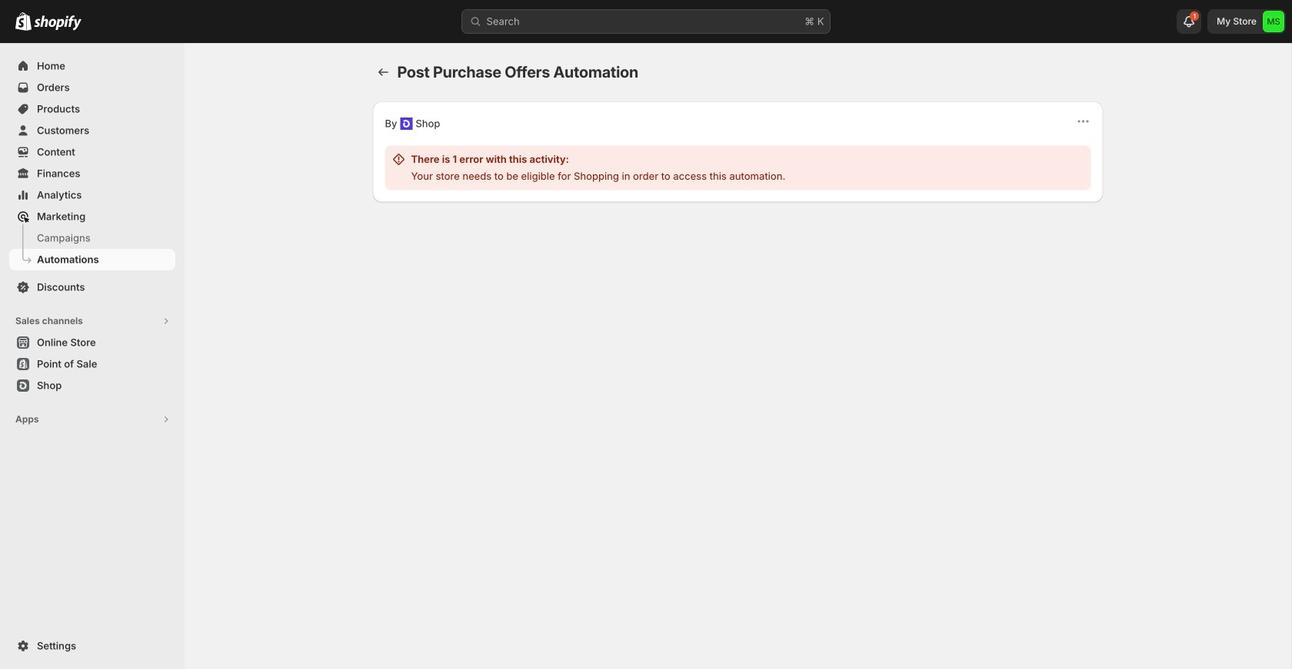 Task type: describe. For each thing, give the bounding box(es) containing it.
1 horizontal spatial shopify image
[[34, 15, 82, 31]]

my store image
[[1263, 11, 1285, 32]]

0 horizontal spatial shopify image
[[15, 12, 32, 31]]



Task type: locate. For each thing, give the bounding box(es) containing it.
alert
[[385, 146, 1091, 190]]

shopify image
[[15, 12, 32, 31], [34, 15, 82, 31]]

shop logo image
[[400, 117, 413, 130]]



Task type: vqa. For each thing, say whether or not it's contained in the screenshot.
alert
yes



